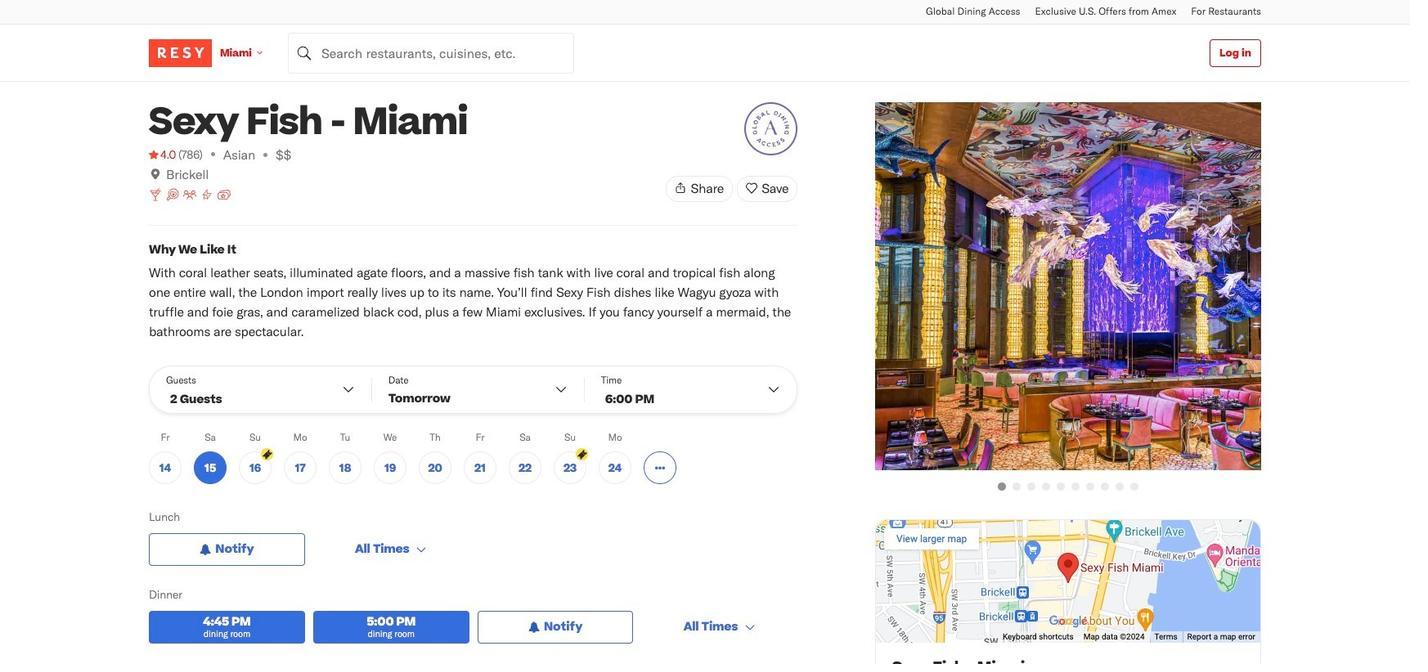 Task type: vqa. For each thing, say whether or not it's contained in the screenshot.
4.8 out of 5 stars 'icon'
no



Task type: describe. For each thing, give the bounding box(es) containing it.
Search restaurants, cuisines, etc. text field
[[288, 32, 574, 73]]



Task type: locate. For each thing, give the bounding box(es) containing it.
june 23, 2024. has event. image
[[576, 449, 588, 461]]

None field
[[288, 32, 574, 73]]

june 16, 2024. has event. image
[[261, 449, 273, 461]]

4.0 out of 5 stars image
[[149, 146, 176, 163]]



